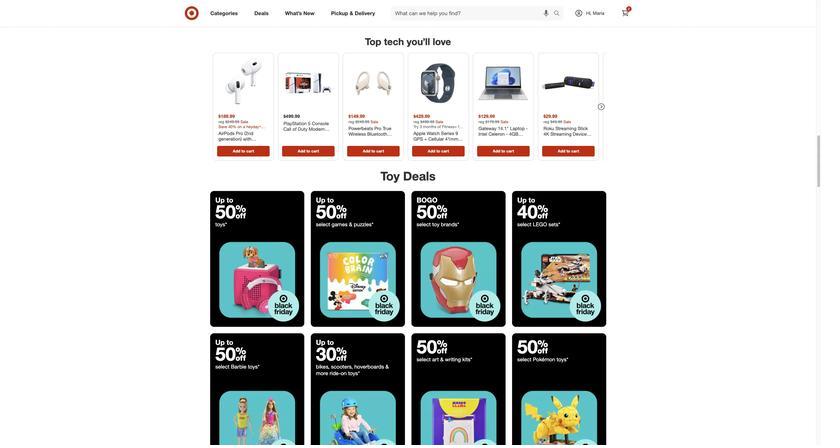Task type: locate. For each thing, give the bounding box(es) containing it.
up to for bikes, scooters, hoverboards & more ride-on toys*
[[316, 338, 334, 347]]

select left toy
[[417, 221, 431, 228]]

3 cart from the left
[[376, 149, 384, 154]]

cart for $189.99
[[246, 149, 254, 154]]

select lego sets*
[[517, 221, 560, 228]]

sale inside '$129.99 reg $179.99 sale'
[[500, 119, 508, 124]]

2 reg from the left
[[348, 119, 354, 124]]

reg down $129.99 on the top right of page
[[478, 119, 484, 124]]

2 add to cart from the left
[[298, 149, 319, 154]]

6 cart from the left
[[571, 149, 579, 154]]

$29.99
[[543, 114, 557, 119]]

writing
[[445, 357, 461, 363]]

playstation
[[283, 121, 307, 126]]

add down $179.99
[[493, 149, 500, 154]]

console
[[312, 121, 329, 126]]

1 $249.99 from the left
[[225, 119, 239, 124]]

add to cart
[[233, 149, 254, 154], [298, 149, 319, 154], [363, 149, 384, 154], [428, 149, 449, 154], [493, 149, 514, 154], [558, 149, 579, 154]]

barbie
[[231, 364, 246, 371]]

pro up bluetooth
[[374, 126, 381, 131]]

reg inside $189.99 reg $249.99 sale
[[218, 119, 224, 124]]

select toy brands*
[[417, 221, 459, 228]]

$129.99 reg $179.99 sale
[[478, 114, 508, 124]]

$149.99 reg $249.99 sale powerbeats pro true wireless bluetooth earphones - ivory
[[348, 114, 391, 143]]

50
[[215, 201, 246, 223], [316, 201, 347, 223], [417, 201, 447, 223], [417, 336, 447, 358], [517, 336, 548, 358], [215, 343, 246, 366]]

pro
[[374, 126, 381, 131], [236, 131, 243, 136]]

5 add to cart button from the left
[[477, 146, 530, 157]]

add down the $429.99 reg $499.99 sale
[[428, 149, 435, 154]]

$149.99
[[348, 114, 365, 119]]

5
[[308, 121, 310, 126]]

add down 'case'
[[233, 149, 240, 154]]

reg down '$189.99'
[[218, 119, 224, 124]]

1 horizontal spatial $249.99
[[355, 119, 369, 124]]

iii
[[301, 132, 304, 138]]

pro inside airpods pro (2nd generation) with magsafe case (usb‑c)
[[236, 131, 243, 136]]

1 sale from the left
[[240, 119, 248, 124]]

$249.99 up powerbeats
[[355, 119, 369, 124]]

toys* inside bikes, scooters, hoverboards & more ride-on toys*
[[348, 371, 360, 377]]

50 select pokémon toys*
[[517, 336, 568, 363]]

5 add from the left
[[493, 149, 500, 154]]

up
[[215, 196, 225, 204], [316, 196, 325, 204], [517, 196, 527, 204], [215, 338, 225, 347], [316, 338, 325, 347]]

2 link
[[618, 6, 632, 20]]

5 cart from the left
[[506, 149, 514, 154]]

50 select art & writing kits*
[[417, 336, 472, 363]]

30
[[316, 343, 347, 366]]

5 add to cart from the left
[[493, 149, 514, 154]]

add to cart button for $149.99
[[347, 146, 399, 157]]

sale for $29.99
[[563, 119, 571, 124]]

1 add from the left
[[233, 149, 240, 154]]

love
[[433, 36, 451, 48]]

50 inside the 50 select art & writing kits*
[[417, 336, 447, 358]]

3 add to cart from the left
[[363, 149, 384, 154]]

5 sale from the left
[[563, 119, 571, 124]]

add down $49.99
[[558, 149, 565, 154]]

&
[[350, 10, 353, 16], [349, 221, 352, 228], [440, 357, 444, 363], [386, 364, 389, 371]]

1 horizontal spatial deals
[[403, 169, 436, 184]]

categories
[[210, 10, 238, 16]]

1 cart from the left
[[246, 149, 254, 154]]

$249.99 for $189.99
[[225, 119, 239, 124]]

to
[[241, 149, 245, 154], [306, 149, 310, 154], [371, 149, 375, 154], [436, 149, 440, 154], [501, 149, 505, 154], [566, 149, 570, 154], [227, 196, 233, 204], [327, 196, 334, 204], [529, 196, 535, 204], [227, 338, 233, 347], [327, 338, 334, 347]]

4 add from the left
[[428, 149, 435, 154]]

3 sale from the left
[[435, 119, 443, 124]]

toy
[[432, 221, 439, 228]]

deals
[[254, 10, 269, 16], [403, 169, 436, 184]]

6 add to cart from the left
[[558, 149, 579, 154]]

add down "earphones"
[[363, 149, 370, 154]]

toys*
[[215, 221, 227, 228], [557, 357, 568, 363], [248, 364, 260, 371], [348, 371, 360, 377]]

sale for $429.99
[[435, 119, 443, 124]]

add down iii
[[298, 149, 305, 154]]

-
[[372, 137, 374, 143]]

reg for $429.99
[[413, 119, 419, 124]]

sale
[[240, 119, 248, 124], [370, 119, 378, 124], [435, 119, 443, 124], [500, 119, 508, 124], [563, 119, 571, 124]]

4 sale from the left
[[500, 119, 508, 124]]

3 add from the left
[[363, 149, 370, 154]]

50 inside 50 select pokémon toys*
[[517, 336, 548, 358]]

gateway 14.1" laptop - intel celeron - 4gb ram - 128gb storage - silver (gwnc214h34-sl) image
[[476, 56, 531, 111]]

$499.99 inside $499.99 playstation 5 console call of duty modern warfare iii bundle (slim)
[[283, 114, 300, 119]]

add to cart for $29.99
[[558, 149, 579, 154]]

4 cart from the left
[[441, 149, 449, 154]]

& inside bikes, scooters, hoverboards & more ride-on toys*
[[386, 364, 389, 371]]

$249.99 down '$189.99'
[[225, 119, 239, 124]]

add to cart button for $129.99
[[477, 146, 530, 157]]

add for $29.99
[[558, 149, 565, 154]]

select left pokémon
[[517, 357, 531, 363]]

what's new link
[[279, 6, 323, 20]]

0 horizontal spatial $499.99
[[283, 114, 300, 119]]

reg for $29.99
[[543, 119, 549, 124]]

50 for select barbie toys*
[[215, 343, 246, 366]]

$499.99
[[283, 114, 300, 119], [420, 119, 434, 124]]

& right hoverboards
[[386, 364, 389, 371]]

up to for select barbie toys*
[[215, 338, 233, 347]]

$249.99
[[225, 119, 239, 124], [355, 119, 369, 124]]

4 reg from the left
[[478, 119, 484, 124]]

apple watch series 9 gps + cellular 41mm silver aluminum case with storm blue sport band - m/l image
[[411, 56, 466, 111]]

of
[[292, 126, 296, 132]]

airpods pro (2nd generation) with magsafe case (usb‑c)
[[218, 131, 267, 148]]

$129.99
[[478, 114, 495, 119]]

1 horizontal spatial $499.99
[[420, 119, 434, 124]]

modern
[[309, 126, 325, 132]]

pickup & delivery
[[331, 10, 375, 16]]

sale inside $29.99 reg $49.99 sale
[[563, 119, 571, 124]]

2 $249.99 from the left
[[355, 119, 369, 124]]

reg inside '$149.99 reg $249.99 sale powerbeats pro true wireless bluetooth earphones - ivory'
[[348, 119, 354, 124]]

select
[[316, 221, 330, 228], [417, 221, 431, 228], [517, 221, 531, 228], [417, 357, 431, 363], [517, 357, 531, 363], [215, 364, 230, 371]]

2
[[628, 7, 630, 11]]

sale inside the $429.99 reg $499.99 sale
[[435, 119, 443, 124]]

you'll
[[407, 36, 430, 48]]

$249.99 inside $189.99 reg $249.99 sale
[[225, 119, 239, 124]]

art
[[432, 357, 439, 363]]

& inside the 50 select art & writing kits*
[[440, 357, 444, 363]]

target black friday image for select toy brands*
[[411, 233, 505, 327]]

select for select barbie toys*
[[215, 364, 230, 371]]

sale for $149.99
[[370, 119, 378, 124]]

target black friday image for select barbie toys*
[[210, 382, 304, 446]]

carousel region
[[210, 30, 664, 164]]

1 reg from the left
[[218, 119, 224, 124]]

scooters,
[[331, 364, 353, 371]]

more
[[316, 371, 328, 377]]

bogo
[[417, 196, 438, 204]]

select left art at the bottom right
[[417, 357, 431, 363]]

pokémon
[[533, 357, 555, 363]]

select left lego
[[517, 221, 531, 228]]

1 add to cart button from the left
[[217, 146, 269, 157]]

airpods
[[218, 131, 234, 136]]

reg for $129.99
[[478, 119, 484, 124]]

$249.99 for $149.99
[[355, 119, 369, 124]]

select left barbie
[[215, 364, 230, 371]]

earphones
[[348, 137, 371, 143]]

reg for $189.99
[[218, 119, 224, 124]]

reg down $149.99
[[348, 119, 354, 124]]

sale inside $189.99 reg $249.99 sale
[[240, 119, 248, 124]]

0 horizontal spatial $249.99
[[225, 119, 239, 124]]

select for select games & puzzles*
[[316, 221, 330, 228]]

cart
[[246, 149, 254, 154], [311, 149, 319, 154], [376, 149, 384, 154], [441, 149, 449, 154], [506, 149, 514, 154], [571, 149, 579, 154]]

0 vertical spatial deals
[[254, 10, 269, 16]]

3 reg from the left
[[413, 119, 419, 124]]

4 add to cart button from the left
[[412, 146, 465, 157]]

0 horizontal spatial pro
[[236, 131, 243, 136]]

50 for select games & puzzles*
[[316, 201, 347, 223]]

50 for select toy brands*
[[417, 201, 447, 223]]

& right art at the bottom right
[[440, 357, 444, 363]]

2 sale from the left
[[370, 119, 378, 124]]

3 add to cart button from the left
[[347, 146, 399, 157]]

deals up bogo at the right
[[403, 169, 436, 184]]

add to cart button for $429.99
[[412, 146, 465, 157]]

1 add to cart from the left
[[233, 149, 254, 154]]

reg down $29.99
[[543, 119, 549, 124]]

$49.99
[[550, 119, 562, 124]]

sale inside '$149.99 reg $249.99 sale powerbeats pro true wireless bluetooth earphones - ivory'
[[370, 119, 378, 124]]

$249.99 inside '$149.99 reg $249.99 sale powerbeats pro true wireless bluetooth earphones - ivory'
[[355, 119, 369, 124]]

add to cart for $149.99
[[363, 149, 384, 154]]

select for select lego sets*
[[517, 221, 531, 228]]

pro left (2nd
[[236, 131, 243, 136]]

$189.99
[[218, 114, 235, 119]]

reg inside '$129.99 reg $179.99 sale'
[[478, 119, 484, 124]]

$499.99 down $429.99
[[420, 119, 434, 124]]

delivery
[[355, 10, 375, 16]]

generation)
[[218, 136, 242, 142]]

reg down $429.99
[[413, 119, 419, 124]]

4 add to cart from the left
[[428, 149, 449, 154]]

reg inside the $429.99 reg $499.99 sale
[[413, 119, 419, 124]]

(2nd
[[244, 131, 253, 136]]

target black friday image for toys*
[[210, 233, 304, 327]]

select left games in the left of the page
[[316, 221, 330, 228]]

reg
[[218, 119, 224, 124], [348, 119, 354, 124], [413, 119, 419, 124], [478, 119, 484, 124], [543, 119, 549, 124]]

cart for $129.99
[[506, 149, 514, 154]]

tech
[[384, 36, 404, 48]]

kits*
[[462, 357, 472, 363]]

add to cart button
[[217, 146, 269, 157], [282, 146, 334, 157], [347, 146, 399, 157], [412, 146, 465, 157], [477, 146, 530, 157], [542, 146, 595, 157]]

reg inside $29.99 reg $49.99 sale
[[543, 119, 549, 124]]

$499.99 up playstation
[[283, 114, 300, 119]]

maria
[[593, 10, 604, 16]]

add
[[233, 149, 240, 154], [298, 149, 305, 154], [363, 149, 370, 154], [428, 149, 435, 154], [493, 149, 500, 154], [558, 149, 565, 154]]

6 add to cart button from the left
[[542, 146, 595, 157]]

powerbeats pro true wireless bluetooth earphones - ivory image
[[346, 56, 401, 111]]

up for bikes, scooters, hoverboards & more ride-on toys*
[[316, 338, 325, 347]]

$429.99
[[413, 114, 430, 119]]

1 horizontal spatial pro
[[374, 126, 381, 131]]

up to
[[215, 196, 233, 204], [316, 196, 334, 204], [517, 196, 535, 204], [215, 338, 233, 347], [316, 338, 334, 347]]

sale for $129.99
[[500, 119, 508, 124]]

6 add from the left
[[558, 149, 565, 154]]

5 reg from the left
[[543, 119, 549, 124]]

select inside the 50 select art & writing kits*
[[417, 357, 431, 363]]

target black friday image
[[210, 233, 304, 327], [311, 233, 405, 327], [411, 233, 505, 327], [512, 233, 606, 327], [210, 382, 304, 446], [311, 382, 405, 446], [411, 382, 505, 446], [512, 382, 606, 446]]

deals left what's
[[254, 10, 269, 16]]



Task type: vqa. For each thing, say whether or not it's contained in the screenshot.
the What's
yes



Task type: describe. For each thing, give the bounding box(es) containing it.
target black friday image for select lego sets*
[[512, 233, 606, 327]]

reg for $149.99
[[348, 119, 354, 124]]

add to cart for $129.99
[[493, 149, 514, 154]]

games
[[332, 221, 348, 228]]

add to cart for $189.99
[[233, 149, 254, 154]]

what's
[[285, 10, 302, 16]]

cart for $149.99
[[376, 149, 384, 154]]

up to for toys*
[[215, 196, 233, 204]]

$29.99 reg $49.99 sale
[[543, 114, 571, 124]]

toy deals
[[381, 169, 436, 184]]

hi, maria
[[586, 10, 604, 16]]

hoverboards
[[354, 364, 384, 371]]

bundle
[[306, 132, 320, 138]]

brands*
[[441, 221, 459, 228]]

duty
[[298, 126, 307, 132]]

top tech you'll love
[[365, 36, 451, 48]]

top
[[365, 36, 381, 48]]

categories link
[[205, 6, 246, 20]]

pickup
[[331, 10, 348, 16]]

warfare
[[283, 132, 299, 138]]

airpods pro (2nd generation) with magsafe case (usb‑c) image
[[216, 56, 271, 111]]

$189.99 reg $249.99 sale
[[218, 114, 248, 124]]

up to for select games & puzzles*
[[316, 196, 334, 204]]

add for $149.99
[[363, 149, 370, 154]]

What can we help you find? suggestions appear below search field
[[391, 6, 555, 20]]

$429.99 reg $499.99 sale
[[413, 114, 443, 124]]

select for select toy brands*
[[417, 221, 431, 228]]

target black friday image for bikes, scooters, hoverboards & more ride-on toys*
[[311, 382, 405, 446]]

toys* inside 50 select pokémon toys*
[[557, 357, 568, 363]]

ride-
[[330, 371, 341, 377]]

1 vertical spatial deals
[[403, 169, 436, 184]]

(slim)
[[321, 132, 333, 138]]

0 horizontal spatial deals
[[254, 10, 269, 16]]

add for $189.99
[[233, 149, 240, 154]]

target black friday image for select games & puzzles*
[[311, 233, 405, 327]]

pro inside '$149.99 reg $249.99 sale powerbeats pro true wireless bluetooth earphones - ivory'
[[374, 126, 381, 131]]

magsafe
[[218, 142, 237, 148]]

lego
[[533, 221, 547, 228]]

search
[[551, 10, 567, 17]]

playstation 5 console call of duty modern warfare iii bundle (slim) image
[[281, 56, 336, 111]]

up for select barbie toys*
[[215, 338, 225, 347]]

add to cart button for $189.99
[[217, 146, 269, 157]]

case
[[238, 142, 249, 148]]

deals link
[[249, 6, 277, 20]]

add for $429.99
[[428, 149, 435, 154]]

sets*
[[549, 221, 560, 228]]

& right games in the left of the page
[[349, 221, 352, 228]]

2 add to cart button from the left
[[282, 146, 334, 157]]

& right 'pickup'
[[350, 10, 353, 16]]

ivory
[[375, 137, 385, 143]]

2 cart from the left
[[311, 149, 319, 154]]

call
[[283, 126, 291, 132]]

what's new
[[285, 10, 315, 16]]

50 for toys*
[[215, 201, 246, 223]]

add for $129.99
[[493, 149, 500, 154]]

cart for $29.99
[[571, 149, 579, 154]]

up to for select lego sets*
[[517, 196, 535, 204]]

bikes,
[[316, 364, 330, 371]]

up for select lego sets*
[[517, 196, 527, 204]]

on
[[341, 371, 347, 377]]

bluetooth
[[367, 131, 387, 137]]

(usb‑c)
[[250, 142, 267, 148]]

pickup & delivery link
[[325, 6, 383, 20]]

up for select games & puzzles*
[[316, 196, 325, 204]]

add to cart button for $29.99
[[542, 146, 595, 157]]

hi,
[[586, 10, 592, 16]]

cart for $429.99
[[441, 149, 449, 154]]

select games & puzzles*
[[316, 221, 374, 228]]

$499.99 playstation 5 console call of duty modern warfare iii bundle (slim)
[[283, 114, 333, 138]]

new
[[303, 10, 315, 16]]

select inside 50 select pokémon toys*
[[517, 357, 531, 363]]

$499.99 inside the $429.99 reg $499.99 sale
[[420, 119, 434, 124]]

roku streaming stick 4k streaming device 4k/hdr/dolby vision with voice remote with tv controls image
[[541, 56, 596, 111]]

toy
[[381, 169, 400, 184]]

with
[[243, 136, 251, 142]]

wireless
[[348, 131, 366, 137]]

powerbeats
[[348, 126, 373, 131]]

bikes, scooters, hoverboards & more ride-on toys*
[[316, 364, 389, 377]]

true
[[383, 126, 391, 131]]

2 add from the left
[[298, 149, 305, 154]]

select barbie toys*
[[215, 364, 260, 371]]

search button
[[551, 6, 567, 22]]

40
[[517, 201, 548, 223]]

up for toys*
[[215, 196, 225, 204]]

add to cart for $429.99
[[428, 149, 449, 154]]

puzzles*
[[354, 221, 374, 228]]

$179.99
[[485, 119, 499, 124]]

sale for $189.99
[[240, 119, 248, 124]]



